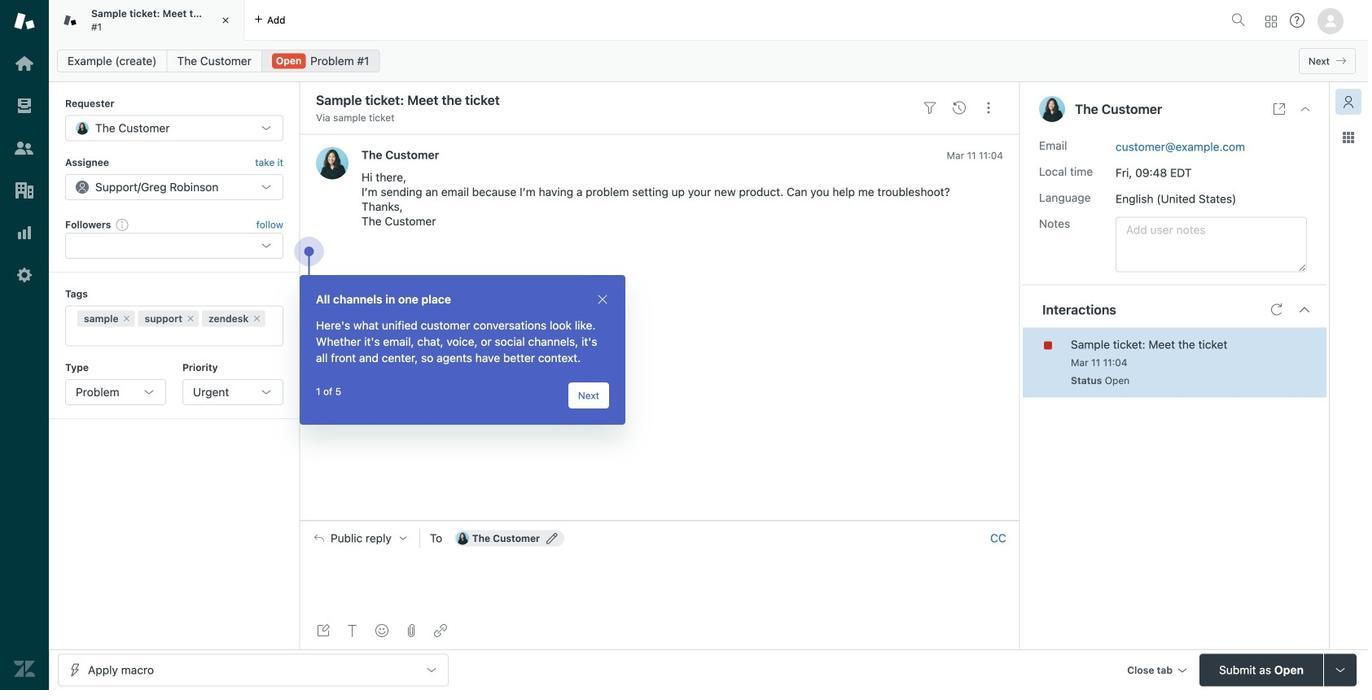 Task type: vqa. For each thing, say whether or not it's contained in the screenshot.
middle Remove image
no



Task type: locate. For each thing, give the bounding box(es) containing it.
admin image
[[14, 265, 35, 286]]

customer context image
[[1343, 95, 1356, 108]]

user image
[[1040, 96, 1066, 122]]

customers image
[[14, 138, 35, 159]]

main element
[[0, 0, 49, 691]]

get help image
[[1291, 13, 1305, 28]]

zendesk image
[[14, 659, 35, 680]]

0 horizontal spatial close image
[[218, 12, 234, 29]]

apps image
[[1343, 131, 1356, 144]]

get started image
[[14, 53, 35, 74]]

tab
[[49, 0, 244, 41]]

reporting image
[[14, 222, 35, 244]]

zendesk support image
[[14, 11, 35, 32]]

0 vertical spatial close image
[[218, 12, 234, 29]]

Mar 11 11:04 text field
[[947, 150, 1004, 161], [1071, 357, 1128, 369]]

1 vertical spatial close image
[[596, 293, 609, 306]]

view more details image
[[1273, 103, 1286, 116]]

dialog
[[300, 275, 626, 425]]

customer@example.com image
[[456, 533, 469, 546]]

0 vertical spatial mar 11 11:04 text field
[[947, 150, 1004, 161]]

1 horizontal spatial mar 11 11:04 text field
[[1071, 357, 1128, 369]]

organizations image
[[14, 180, 35, 201]]

close image
[[218, 12, 234, 29], [596, 293, 609, 306]]

format text image
[[346, 625, 359, 638]]

1 horizontal spatial close image
[[596, 293, 609, 306]]

draft mode image
[[317, 625, 330, 638]]

0 horizontal spatial mar 11 11:04 text field
[[947, 150, 1004, 161]]



Task type: describe. For each thing, give the bounding box(es) containing it.
views image
[[14, 95, 35, 117]]

Subject field
[[313, 90, 913, 110]]

close image inside tabs tab list
[[218, 12, 234, 29]]

zendesk products image
[[1266, 16, 1278, 27]]

add link (cmd k) image
[[434, 625, 447, 638]]

tabs tab list
[[49, 0, 1225, 41]]

edit user image
[[547, 533, 558, 545]]

close image
[[1300, 103, 1313, 116]]

Add user notes text field
[[1116, 217, 1308, 273]]

1 vertical spatial mar 11 11:04 text field
[[1071, 357, 1128, 369]]

secondary element
[[49, 45, 1369, 77]]

avatar image
[[316, 147, 349, 180]]

add attachment image
[[405, 625, 418, 638]]

insert emojis image
[[376, 625, 389, 638]]

events image
[[953, 102, 966, 115]]



